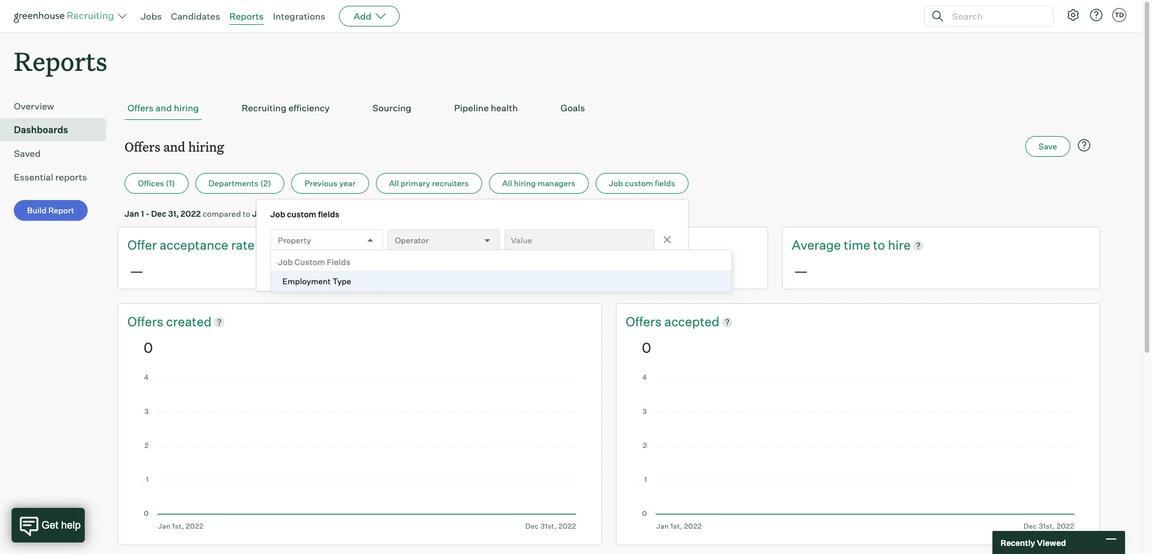 Task type: vqa. For each thing, say whether or not it's contained in the screenshot.
bottommost UX/UI
no



Task type: locate. For each thing, give the bounding box(es) containing it.
1 offers link from the left
[[128, 313, 166, 331]]

to link for hire
[[873, 237, 888, 254]]

saved
[[14, 148, 41, 159]]

recruiters
[[432, 178, 469, 188]]

2 xychart image from the left
[[642, 375, 1075, 531]]

1 horizontal spatial to
[[541, 237, 553, 253]]

1 — from the left
[[130, 263, 144, 280]]

xychart image
[[144, 375, 576, 531], [642, 375, 1075, 531]]

job custom fields
[[609, 178, 676, 188], [271, 210, 340, 219]]

type
[[333, 276, 351, 286]]

custom inside button
[[625, 178, 653, 188]]

1 all from the left
[[389, 178, 399, 188]]

- left 2021
[[273, 209, 277, 219]]

0 horizontal spatial average link
[[460, 237, 512, 254]]

0 horizontal spatial -
[[146, 209, 150, 219]]

1 vertical spatial job custom fields
[[271, 210, 340, 219]]

2 1 from the left
[[268, 209, 272, 219]]

1 horizontal spatial 31,
[[296, 209, 307, 219]]

employment type
[[283, 276, 351, 286]]

2 average link from the left
[[792, 237, 844, 254]]

0 horizontal spatial time
[[512, 237, 538, 253]]

2 jan from the left
[[252, 209, 267, 219]]

saved link
[[14, 147, 102, 161]]

overview
[[14, 101, 54, 112]]

to
[[243, 209, 250, 219], [541, 237, 553, 253], [873, 237, 886, 253]]

jan
[[125, 209, 139, 219], [252, 209, 267, 219]]

faq image
[[1078, 139, 1092, 152]]

0 horizontal spatial all
[[389, 178, 399, 188]]

1 time from the left
[[512, 237, 538, 253]]

average link
[[460, 237, 512, 254], [792, 237, 844, 254]]

reports
[[229, 10, 264, 22], [14, 44, 107, 78]]

average time to
[[460, 237, 556, 253], [792, 237, 888, 253]]

essential reports link
[[14, 170, 102, 184]]

and
[[156, 102, 172, 114], [163, 138, 185, 155]]

1 horizontal spatial custom
[[625, 178, 653, 188]]

1 horizontal spatial reports
[[229, 10, 264, 22]]

1 xychart image from the left
[[144, 375, 576, 531]]

offers link
[[128, 313, 166, 331], [626, 313, 665, 331]]

1 0 from the left
[[144, 339, 153, 356]]

reports down greenhouse recruiting image
[[14, 44, 107, 78]]

jan 1 - dec 31, 2022 compared to jan 1 - dec 31, 2021
[[125, 209, 327, 219]]

0 horizontal spatial —
[[130, 263, 144, 280]]

0 vertical spatial and
[[156, 102, 172, 114]]

2 — from the left
[[462, 263, 476, 280]]

add
[[354, 10, 372, 22], [296, 261, 311, 271]]

to left fill
[[541, 237, 553, 253]]

1 horizontal spatial job custom fields
[[609, 178, 676, 188]]

31, left 2021
[[296, 209, 307, 219]]

save button
[[1026, 136, 1071, 157]]

1 down (2)
[[268, 209, 272, 219]]

0 horizontal spatial 0
[[144, 339, 153, 356]]

add filter
[[296, 261, 333, 271]]

1 31, from the left
[[168, 209, 179, 219]]

2 31, from the left
[[296, 209, 307, 219]]

2 all from the left
[[502, 178, 512, 188]]

time left hire
[[844, 237, 871, 253]]

0 horizontal spatial job custom fields
[[271, 210, 340, 219]]

31,
[[168, 209, 179, 219], [296, 209, 307, 219]]

0 vertical spatial fields
[[655, 178, 676, 188]]

1 horizontal spatial -
[[273, 209, 277, 219]]

1 vertical spatial fields
[[318, 210, 340, 219]]

2 offers link from the left
[[626, 313, 665, 331]]

sourcing
[[373, 102, 412, 114]]

1 up offer
[[141, 209, 144, 219]]

custom
[[625, 178, 653, 188], [287, 210, 316, 219]]

1 horizontal spatial all
[[502, 178, 512, 188]]

1 horizontal spatial average time to
[[792, 237, 888, 253]]

offers and hiring
[[128, 102, 199, 114], [125, 138, 224, 155]]

1 time link from the left
[[512, 237, 541, 254]]

to link
[[541, 237, 556, 254], [873, 237, 888, 254]]

all left primary
[[389, 178, 399, 188]]

xychart image for created
[[144, 375, 576, 531]]

job custom fields
[[278, 258, 351, 267]]

job custom fields inside button
[[609, 178, 676, 188]]

filter
[[313, 261, 333, 271]]

0 horizontal spatial xychart image
[[144, 375, 576, 531]]

all for all hiring managers
[[502, 178, 512, 188]]

2 time from the left
[[844, 237, 871, 253]]

0 vertical spatial custom
[[625, 178, 653, 188]]

time link left fill link on the top
[[512, 237, 541, 254]]

all left managers
[[502, 178, 512, 188]]

0 vertical spatial add
[[354, 10, 372, 22]]

1 vertical spatial custom
[[287, 210, 316, 219]]

1
[[141, 209, 144, 219], [268, 209, 272, 219]]

recruiting
[[242, 102, 287, 114]]

0 horizontal spatial 31,
[[168, 209, 179, 219]]

fields
[[327, 258, 351, 267]]

efficiency
[[289, 102, 330, 114]]

1 horizontal spatial —
[[462, 263, 476, 280]]

1 horizontal spatial add
[[354, 10, 372, 22]]

hiring inside button
[[174, 102, 199, 114]]

fields
[[655, 178, 676, 188], [318, 210, 340, 219]]

report
[[48, 206, 74, 215]]

2 average time to from the left
[[792, 237, 888, 253]]

1 average time to from the left
[[460, 237, 556, 253]]

dec down offices (1) button
[[151, 209, 166, 219]]

all hiring managers
[[502, 178, 576, 188]]

1 vertical spatial add
[[296, 261, 311, 271]]

previous year button
[[291, 173, 369, 194]]

time link for fill
[[512, 237, 541, 254]]

to for fill
[[541, 237, 553, 253]]

add for add filter
[[296, 261, 311, 271]]

0 horizontal spatial average time to
[[460, 237, 556, 253]]

1 horizontal spatial offers link
[[626, 313, 665, 331]]

acceptance link
[[160, 237, 231, 254]]

time
[[512, 237, 538, 253], [844, 237, 871, 253]]

dec up the property
[[279, 209, 294, 219]]

jan down (2)
[[252, 209, 267, 219]]

job
[[609, 178, 623, 188], [271, 210, 285, 219], [278, 258, 293, 267]]

1 horizontal spatial 1
[[268, 209, 272, 219]]

recently
[[1001, 538, 1036, 548]]

to left hire
[[873, 237, 886, 253]]

dec
[[151, 209, 166, 219], [279, 209, 294, 219]]

0 vertical spatial job custom fields
[[609, 178, 676, 188]]

1 horizontal spatial fields
[[655, 178, 676, 188]]

reports
[[55, 171, 87, 183]]

add for add
[[354, 10, 372, 22]]

year
[[339, 178, 356, 188]]

3 — from the left
[[794, 263, 808, 280]]

0 horizontal spatial offers link
[[128, 313, 166, 331]]

hire
[[888, 237, 911, 253]]

time link for hire
[[844, 237, 873, 254]]

0 horizontal spatial jan
[[125, 209, 139, 219]]

0 vertical spatial hiring
[[174, 102, 199, 114]]

0 horizontal spatial dec
[[151, 209, 166, 219]]

previous
[[305, 178, 338, 188]]

-
[[146, 209, 150, 219], [273, 209, 277, 219]]

2 to link from the left
[[873, 237, 888, 254]]

0 horizontal spatial to link
[[541, 237, 556, 254]]

1 horizontal spatial jan
[[252, 209, 267, 219]]

0 horizontal spatial 1
[[141, 209, 144, 219]]

0 horizontal spatial add
[[296, 261, 311, 271]]

31, left 2022
[[168, 209, 179, 219]]

1 horizontal spatial to link
[[873, 237, 888, 254]]

pipeline health
[[454, 102, 518, 114]]

0 horizontal spatial reports
[[14, 44, 107, 78]]

1 horizontal spatial time
[[844, 237, 871, 253]]

reports right candidates link
[[229, 10, 264, 22]]

managers
[[538, 178, 576, 188]]

recruiting efficiency
[[242, 102, 330, 114]]

jan up offer
[[125, 209, 139, 219]]

all hiring managers button
[[489, 173, 589, 194]]

1 dec from the left
[[151, 209, 166, 219]]

1 - from the left
[[146, 209, 150, 219]]

primary
[[401, 178, 431, 188]]

rate
[[231, 237, 255, 253]]

time link
[[512, 237, 541, 254], [844, 237, 873, 254]]

build report
[[27, 206, 74, 215]]

0 vertical spatial reports
[[229, 10, 264, 22]]

add inside popup button
[[354, 10, 372, 22]]

0 horizontal spatial time link
[[512, 237, 541, 254]]

2 horizontal spatial —
[[794, 263, 808, 280]]

2 time link from the left
[[844, 237, 873, 254]]

fill link
[[556, 237, 570, 254]]

- down offices
[[146, 209, 150, 219]]

2 0 from the left
[[642, 339, 652, 356]]

created
[[166, 314, 212, 329]]

and inside button
[[156, 102, 172, 114]]

time left fill
[[512, 237, 538, 253]]

1 horizontal spatial xychart image
[[642, 375, 1075, 531]]

0 vertical spatial offers and hiring
[[128, 102, 199, 114]]

1 average link from the left
[[460, 237, 512, 254]]

recently viewed
[[1001, 538, 1067, 548]]

to link for fill
[[541, 237, 556, 254]]

add inside button
[[296, 261, 311, 271]]

hiring
[[174, 102, 199, 114], [188, 138, 224, 155], [514, 178, 536, 188]]

offers
[[128, 102, 154, 114], [125, 138, 160, 155], [128, 314, 166, 329], [626, 314, 665, 329]]

1 horizontal spatial time link
[[844, 237, 873, 254]]

1 average from the left
[[460, 237, 509, 253]]

1 horizontal spatial average link
[[792, 237, 844, 254]]

0 vertical spatial job
[[609, 178, 623, 188]]

goals
[[561, 102, 585, 114]]

to for hire
[[873, 237, 886, 253]]

2 average from the left
[[792, 237, 841, 253]]

all for all primary recruiters
[[389, 178, 399, 188]]

time link left hire link on the right top of page
[[844, 237, 873, 254]]

0 for created
[[144, 339, 153, 356]]

2 horizontal spatial to
[[873, 237, 886, 253]]

jobs link
[[141, 10, 162, 22]]

offer link
[[128, 237, 160, 254]]

—
[[130, 263, 144, 280], [462, 263, 476, 280], [794, 263, 808, 280]]

2 vertical spatial hiring
[[514, 178, 536, 188]]

1 horizontal spatial average
[[792, 237, 841, 253]]

0 horizontal spatial average
[[460, 237, 509, 253]]

1 horizontal spatial dec
[[279, 209, 294, 219]]

1 horizontal spatial 0
[[642, 339, 652, 356]]

tab list
[[125, 96, 1094, 120]]

hire link
[[888, 237, 911, 254]]

xychart image for accepted
[[642, 375, 1075, 531]]

1 to link from the left
[[541, 237, 556, 254]]

to right the compared
[[243, 209, 250, 219]]



Task type: describe. For each thing, give the bounding box(es) containing it.
(1)
[[166, 178, 175, 188]]

essential reports
[[14, 171, 87, 183]]

jobs
[[141, 10, 162, 22]]

1 vertical spatial job
[[271, 210, 285, 219]]

1 vertical spatial and
[[163, 138, 185, 155]]

candidates link
[[171, 10, 220, 22]]

accepted link
[[665, 313, 720, 331]]

0 for accepted
[[642, 339, 652, 356]]

essential
[[14, 171, 53, 183]]

job custom fields button
[[596, 173, 689, 194]]

overview link
[[14, 99, 102, 113]]

greenhouse recruiting image
[[14, 9, 118, 23]]

td button
[[1113, 8, 1127, 22]]

created link
[[166, 313, 212, 331]]

1 jan from the left
[[125, 209, 139, 219]]

average link for fill
[[460, 237, 512, 254]]

custom
[[295, 258, 325, 267]]

1 vertical spatial hiring
[[188, 138, 224, 155]]

2 vertical spatial job
[[278, 258, 293, 267]]

hiring inside button
[[514, 178, 536, 188]]

offices (1)
[[138, 178, 175, 188]]

2021
[[308, 209, 327, 219]]

health
[[491, 102, 518, 114]]

average for fill
[[460, 237, 509, 253]]

offers inside button
[[128, 102, 154, 114]]

departments (2) button
[[195, 173, 285, 194]]

tab list containing offers and hiring
[[125, 96, 1094, 120]]

(2)
[[260, 178, 271, 188]]

0 horizontal spatial to
[[243, 209, 250, 219]]

pipeline
[[454, 102, 489, 114]]

candidates
[[171, 10, 220, 22]]

offices
[[138, 178, 164, 188]]

average for hire
[[792, 237, 841, 253]]

all primary recruiters
[[389, 178, 469, 188]]

— for fill
[[462, 263, 476, 280]]

accepted
[[665, 314, 720, 329]]

build report button
[[14, 200, 88, 221]]

compared
[[203, 209, 241, 219]]

job inside button
[[609, 178, 623, 188]]

acceptance
[[160, 237, 228, 253]]

employment
[[283, 276, 331, 286]]

property
[[278, 235, 311, 245]]

add filter button
[[271, 256, 346, 277]]

2022
[[181, 209, 201, 219]]

— for hire
[[794, 263, 808, 280]]

1 vertical spatial reports
[[14, 44, 107, 78]]

all primary recruiters button
[[376, 173, 482, 194]]

0 horizontal spatial fields
[[318, 210, 340, 219]]

departments (2)
[[209, 178, 271, 188]]

average link for hire
[[792, 237, 844, 254]]

sourcing button
[[370, 96, 415, 120]]

fields inside button
[[655, 178, 676, 188]]

rate link
[[231, 237, 255, 254]]

1 vertical spatial offers and hiring
[[125, 138, 224, 155]]

offices (1) button
[[125, 173, 188, 194]]

save
[[1039, 141, 1058, 151]]

td button
[[1111, 6, 1129, 24]]

fill
[[556, 237, 570, 253]]

configure image
[[1067, 8, 1081, 22]]

integrations link
[[273, 10, 325, 22]]

Search text field
[[950, 8, 1043, 25]]

average time to for fill
[[460, 237, 556, 253]]

add button
[[339, 6, 400, 27]]

offers and hiring inside button
[[128, 102, 199, 114]]

reports link
[[229, 10, 264, 22]]

build
[[27, 206, 47, 215]]

td
[[1115, 11, 1125, 19]]

previous year
[[305, 178, 356, 188]]

offers link for accepted
[[626, 313, 665, 331]]

recruiting efficiency button
[[239, 96, 333, 120]]

viewed
[[1037, 538, 1067, 548]]

time for hire
[[844, 237, 871, 253]]

offers and hiring button
[[125, 96, 202, 120]]

1 1 from the left
[[141, 209, 144, 219]]

offers link for created
[[128, 313, 166, 331]]

dashboards link
[[14, 123, 102, 137]]

goals button
[[558, 96, 588, 120]]

departments
[[209, 178, 259, 188]]

offer acceptance
[[128, 237, 231, 253]]

integrations
[[273, 10, 325, 22]]

offer
[[128, 237, 157, 253]]

average time to for hire
[[792, 237, 888, 253]]

2 - from the left
[[273, 209, 277, 219]]

time for fill
[[512, 237, 538, 253]]

2 dec from the left
[[279, 209, 294, 219]]

pipeline health button
[[451, 96, 521, 120]]

Value text field
[[505, 230, 655, 251]]

0 horizontal spatial custom
[[287, 210, 316, 219]]

dashboards
[[14, 124, 68, 136]]



